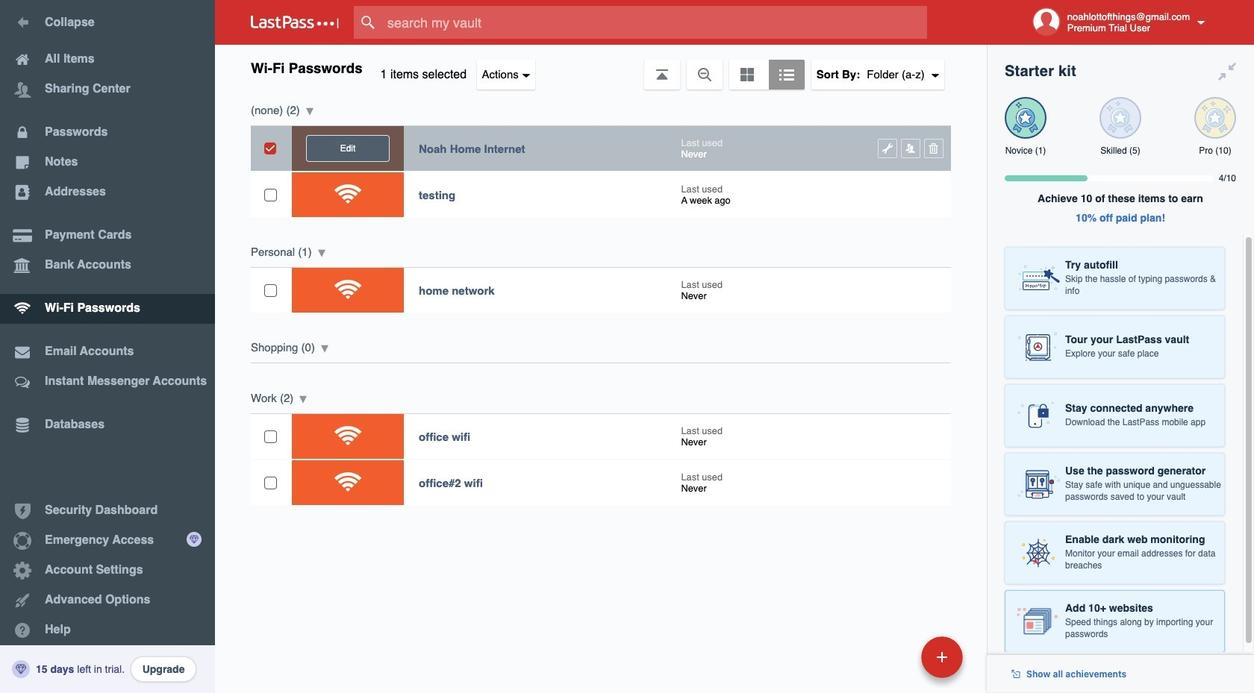 Task type: describe. For each thing, give the bounding box(es) containing it.
new item element
[[819, 636, 969, 679]]



Task type: vqa. For each thing, say whether or not it's contained in the screenshot.
NEW ITEM navigation
yes



Task type: locate. For each thing, give the bounding box(es) containing it.
new item navigation
[[819, 633, 972, 694]]

Search search field
[[354, 6, 951, 39]]

search my vault text field
[[354, 6, 951, 39]]

lastpass image
[[251, 16, 339, 29]]

vault options navigation
[[215, 45, 987, 90]]

main navigation navigation
[[0, 0, 215, 694]]



